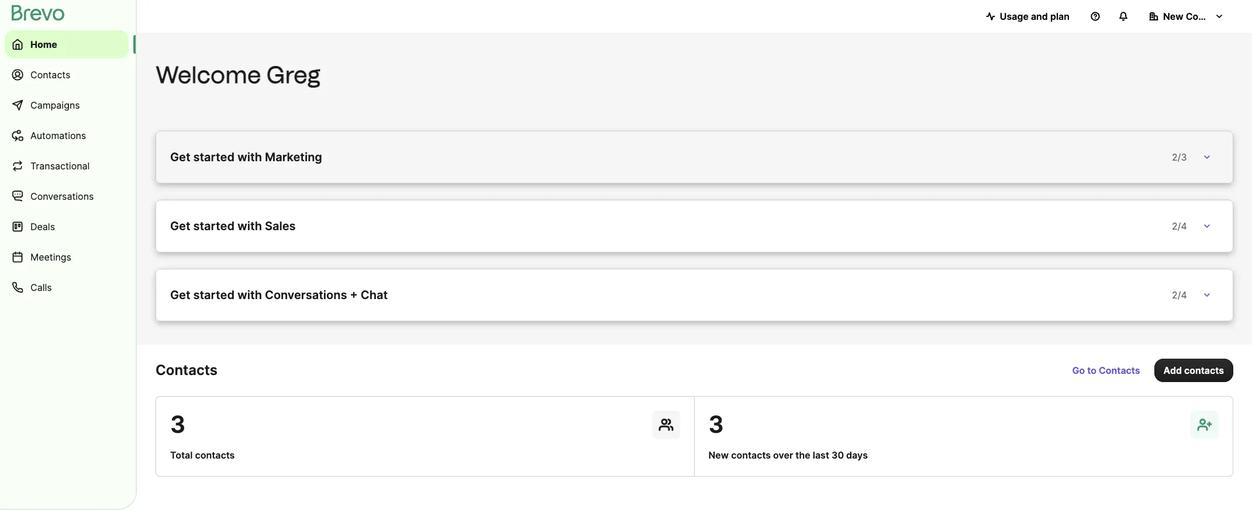Task type: describe. For each thing, give the bounding box(es) containing it.
with for marketing
[[238, 150, 262, 164]]

transactional
[[30, 160, 90, 172]]

usage
[[1000, 11, 1029, 22]]

total contacts
[[170, 450, 235, 462]]

new for new contacts over the last 30 days
[[709, 450, 729, 462]]

new contacts over the last 30 days
[[709, 450, 868, 462]]

campaigns
[[30, 99, 80, 111]]

started for get started with conversations + chat
[[193, 288, 235, 302]]

greg
[[267, 61, 321, 89]]

home
[[30, 39, 57, 50]]

automations link
[[5, 122, 129, 150]]

new for new company
[[1164, 11, 1184, 22]]

get for get started with marketing
[[170, 150, 190, 164]]

deals link
[[5, 213, 129, 241]]

1 vertical spatial conversations
[[265, 288, 347, 302]]

/ for get started with conversations + chat
[[1178, 290, 1181, 301]]

welcome
[[156, 61, 261, 89]]

2 / 4 for get started with sales
[[1172, 221, 1187, 232]]

contacts for total
[[195, 450, 235, 462]]

contacts inside button
[[1099, 365, 1140, 377]]

0 horizontal spatial contacts
[[30, 69, 70, 81]]

2 horizontal spatial 3
[[1181, 152, 1187, 163]]

2 for get started with conversations + chat
[[1172, 290, 1178, 301]]

go
[[1073, 365, 1085, 377]]

4 for get started with conversations + chat
[[1181, 290, 1187, 301]]

new company button
[[1140, 5, 1234, 28]]

calls
[[30, 282, 52, 294]]

usage and plan
[[1000, 11, 1070, 22]]



Task type: locate. For each thing, give the bounding box(es) containing it.
get
[[170, 150, 190, 164], [170, 219, 190, 233], [170, 288, 190, 302]]

4 for get started with sales
[[1181, 221, 1187, 232]]

1 get from the top
[[170, 150, 190, 164]]

1 horizontal spatial contacts
[[156, 362, 218, 379]]

2 get from the top
[[170, 219, 190, 233]]

/ for get started with sales
[[1178, 221, 1181, 232]]

2 / from the top
[[1178, 221, 1181, 232]]

2 with from the top
[[238, 219, 262, 233]]

add
[[1164, 365, 1182, 377]]

started
[[193, 150, 235, 164], [193, 219, 235, 233], [193, 288, 235, 302]]

2 vertical spatial /
[[1178, 290, 1181, 301]]

2 2 / 4 from the top
[[1172, 290, 1187, 301]]

go to contacts
[[1073, 365, 1140, 377]]

and
[[1031, 11, 1048, 22]]

2 / 4 for get started with conversations + chat
[[1172, 290, 1187, 301]]

1 2 from the top
[[1172, 152, 1178, 163]]

over
[[773, 450, 793, 462]]

1 vertical spatial started
[[193, 219, 235, 233]]

1 2 / 4 from the top
[[1172, 221, 1187, 232]]

0 vertical spatial /
[[1178, 152, 1181, 163]]

new
[[1164, 11, 1184, 22], [709, 450, 729, 462]]

0 vertical spatial new
[[1164, 11, 1184, 22]]

/
[[1178, 152, 1181, 163], [1178, 221, 1181, 232], [1178, 290, 1181, 301]]

with for sales
[[238, 219, 262, 233]]

conversations left +
[[265, 288, 347, 302]]

1 horizontal spatial 3
[[709, 411, 724, 439]]

+
[[350, 288, 358, 302]]

automations
[[30, 130, 86, 142]]

3
[[1181, 152, 1187, 163], [170, 411, 185, 439], [709, 411, 724, 439]]

0 horizontal spatial conversations
[[30, 191, 94, 202]]

home link
[[5, 30, 129, 58]]

get for get started with sales
[[170, 219, 190, 233]]

contacts
[[1185, 365, 1224, 377], [195, 450, 235, 462], [731, 450, 771, 462]]

2 vertical spatial 2
[[1172, 290, 1178, 301]]

deals
[[30, 221, 55, 233]]

1 horizontal spatial conversations
[[265, 288, 347, 302]]

contacts link
[[5, 61, 129, 89]]

0 vertical spatial get
[[170, 150, 190, 164]]

contacts inside button
[[1185, 365, 1224, 377]]

started for get started with marketing
[[193, 150, 235, 164]]

1 vertical spatial with
[[238, 219, 262, 233]]

1 vertical spatial 2 / 4
[[1172, 290, 1187, 301]]

/ for get started with marketing
[[1178, 152, 1181, 163]]

1 vertical spatial new
[[709, 450, 729, 462]]

1 with from the top
[[238, 150, 262, 164]]

sales
[[265, 219, 296, 233]]

add contacts button
[[1155, 359, 1234, 383]]

2 vertical spatial started
[[193, 288, 235, 302]]

3 get from the top
[[170, 288, 190, 302]]

3 with from the top
[[238, 288, 262, 302]]

0 vertical spatial started
[[193, 150, 235, 164]]

go to contacts button
[[1063, 359, 1150, 383]]

plan
[[1051, 11, 1070, 22]]

contacts right add
[[1185, 365, 1224, 377]]

2 started from the top
[[193, 219, 235, 233]]

get started with conversations + chat
[[170, 288, 388, 302]]

with
[[238, 150, 262, 164], [238, 219, 262, 233], [238, 288, 262, 302]]

2 / 4
[[1172, 221, 1187, 232], [1172, 290, 1187, 301]]

0 horizontal spatial 3
[[170, 411, 185, 439]]

2 for get started with marketing
[[1172, 152, 1178, 163]]

3 for new contacts over the last 30 days
[[709, 411, 724, 439]]

0 vertical spatial 2 / 4
[[1172, 221, 1187, 232]]

with for conversations
[[238, 288, 262, 302]]

0 vertical spatial with
[[238, 150, 262, 164]]

conversations down transactional
[[30, 191, 94, 202]]

campaigns link
[[5, 91, 129, 119]]

conversations inside "link"
[[30, 191, 94, 202]]

2 horizontal spatial contacts
[[1099, 365, 1140, 377]]

get started with marketing
[[170, 150, 322, 164]]

meetings
[[30, 252, 71, 263]]

1 4 from the top
[[1181, 221, 1187, 232]]

contacts left the over
[[731, 450, 771, 462]]

meetings link
[[5, 243, 129, 271]]

2 4 from the top
[[1181, 290, 1187, 301]]

marketing
[[265, 150, 322, 164]]

1 horizontal spatial contacts
[[731, 450, 771, 462]]

conversations link
[[5, 183, 129, 211]]

contacts for add
[[1185, 365, 1224, 377]]

1 vertical spatial /
[[1178, 221, 1181, 232]]

2 for get started with sales
[[1172, 221, 1178, 232]]

transactional link
[[5, 152, 129, 180]]

get started with sales
[[170, 219, 296, 233]]

3 for total contacts
[[170, 411, 185, 439]]

1 vertical spatial 2
[[1172, 221, 1178, 232]]

conversations
[[30, 191, 94, 202], [265, 288, 347, 302]]

new inside button
[[1164, 11, 1184, 22]]

2 vertical spatial get
[[170, 288, 190, 302]]

2 / 3
[[1172, 152, 1187, 163]]

started for get started with sales
[[193, 219, 235, 233]]

3 / from the top
[[1178, 290, 1181, 301]]

1 horizontal spatial new
[[1164, 11, 1184, 22]]

0 horizontal spatial new
[[709, 450, 729, 462]]

last
[[813, 450, 830, 462]]

company
[[1186, 11, 1229, 22]]

2 2 from the top
[[1172, 221, 1178, 232]]

0 vertical spatial conversations
[[30, 191, 94, 202]]

welcome greg
[[156, 61, 321, 89]]

1 vertical spatial 4
[[1181, 290, 1187, 301]]

contacts for new
[[731, 450, 771, 462]]

get for get started with conversations + chat
[[170, 288, 190, 302]]

2 vertical spatial with
[[238, 288, 262, 302]]

2 horizontal spatial contacts
[[1185, 365, 1224, 377]]

3 started from the top
[[193, 288, 235, 302]]

4
[[1181, 221, 1187, 232], [1181, 290, 1187, 301]]

1 started from the top
[[193, 150, 235, 164]]

0 vertical spatial 4
[[1181, 221, 1187, 232]]

0 vertical spatial 2
[[1172, 152, 1178, 163]]

30
[[832, 450, 844, 462]]

2
[[1172, 152, 1178, 163], [1172, 221, 1178, 232], [1172, 290, 1178, 301]]

calls link
[[5, 274, 129, 302]]

days
[[846, 450, 868, 462]]

contacts right total
[[195, 450, 235, 462]]

add contacts
[[1164, 365, 1224, 377]]

usage and plan button
[[977, 5, 1079, 28]]

0 horizontal spatial contacts
[[195, 450, 235, 462]]

contacts
[[30, 69, 70, 81], [156, 362, 218, 379], [1099, 365, 1140, 377]]

total
[[170, 450, 193, 462]]

3 2 from the top
[[1172, 290, 1178, 301]]

1 / from the top
[[1178, 152, 1181, 163]]

chat
[[361, 288, 388, 302]]

to
[[1088, 365, 1097, 377]]

the
[[796, 450, 811, 462]]

new company
[[1164, 11, 1229, 22]]

1 vertical spatial get
[[170, 219, 190, 233]]



Task type: vqa. For each thing, say whether or not it's contained in the screenshot.
part
no



